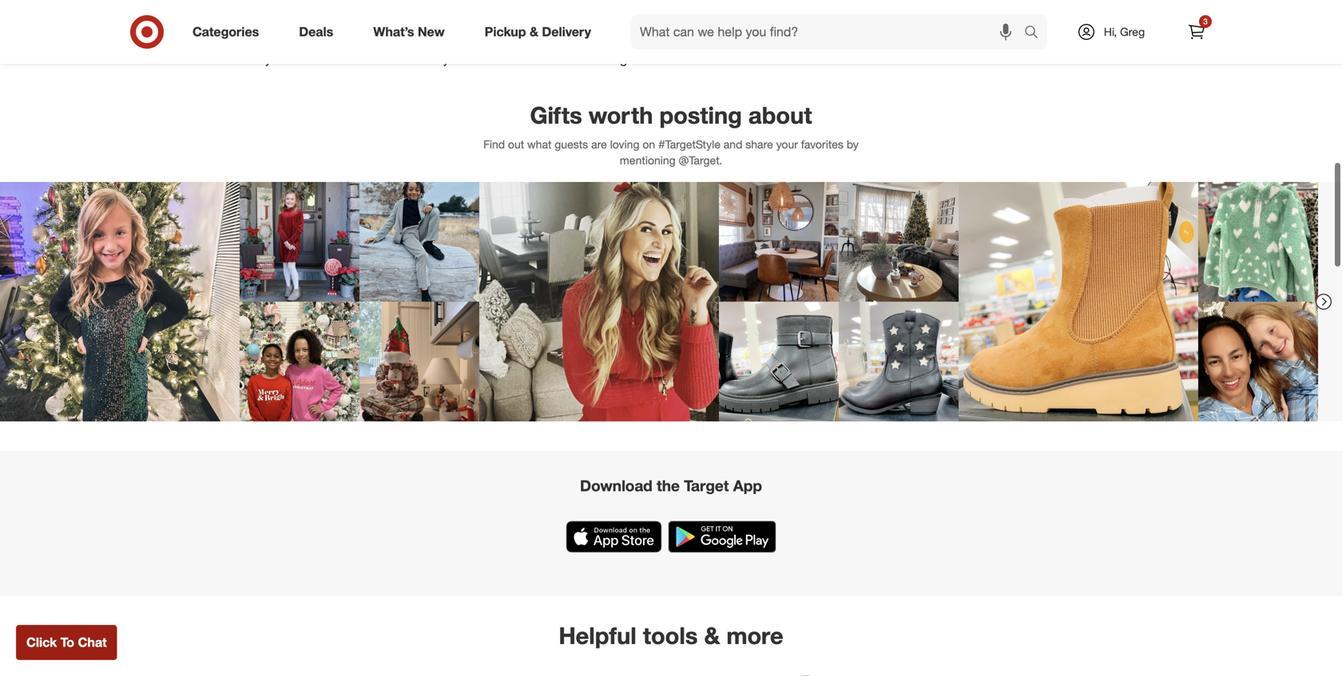 Task type: locate. For each thing, give the bounding box(es) containing it.
What can we help you find? suggestions appear below search field
[[630, 14, 1028, 50]]

0 horizontal spatial &
[[530, 24, 538, 40]]

your
[[776, 137, 798, 151]]

& right pickup
[[530, 24, 538, 40]]

new
[[418, 24, 445, 40]]

categories
[[193, 24, 259, 40]]

click
[[26, 635, 57, 651]]

posting
[[659, 101, 742, 129]]

find
[[483, 137, 505, 151]]

greg
[[1120, 25, 1145, 39]]

target
[[684, 477, 729, 495]]

search
[[1017, 26, 1055, 41]]

and more!
[[1060, 51, 1120, 67]]

to
[[60, 635, 74, 651]]

share
[[746, 137, 773, 151]]

by
[[847, 137, 859, 151]]

user image by @pat_rice247 image
[[240, 302, 359, 422]]

delivery
[[542, 24, 591, 40]]

housewarming
[[541, 51, 627, 67]]

user image by @casa.neutral image
[[359, 302, 479, 422]]

0 vertical spatial &
[[530, 24, 538, 40]]

about
[[748, 101, 812, 129]]

& right tools
[[704, 622, 720, 650]]

click to chat
[[26, 635, 107, 651]]

user image by @lizb_home image
[[839, 182, 959, 302]]

birthday
[[223, 51, 271, 67]]

1 vertical spatial &
[[704, 622, 720, 650]]

user image by @genna_faith image
[[0, 182, 240, 422]]

gifts worth posting about find out what guests are loving on #targetstyle and share your favorites by mentioning @target.
[[483, 101, 859, 167]]

what's
[[373, 24, 414, 40]]

download the target app
[[580, 477, 762, 495]]

deals link
[[285, 14, 353, 50]]

what's new
[[373, 24, 445, 40]]

what
[[527, 137, 552, 151]]

the
[[657, 477, 680, 495]]

app
[[733, 477, 762, 495]]

tools
[[643, 622, 698, 650]]

search button
[[1017, 14, 1055, 53]]

user image by @targetofmyeyes image
[[959, 182, 1198, 422], [719, 302, 839, 422], [839, 302, 959, 422]]

user image by @brittleischner_realtor image
[[479, 182, 719, 422]]

pickup & delivery
[[485, 24, 591, 40]]

&
[[530, 24, 538, 40], [704, 622, 720, 650]]

and
[[724, 137, 742, 151]]

guests
[[555, 137, 588, 151]]

download on the app store image
[[566, 521, 662, 553]]

3
[[1203, 16, 1208, 26]]

deals
[[299, 24, 333, 40]]

mentioning
[[620, 153, 676, 167]]



Task type: describe. For each thing, give the bounding box(es) containing it.
on
[[643, 137, 655, 151]]

1 horizontal spatial &
[[704, 622, 720, 650]]

more
[[727, 622, 783, 650]]

#targetstyle
[[658, 137, 720, 151]]

favorites
[[801, 137, 844, 151]]

user image by @krizman_family image
[[240, 182, 359, 302]]

get it on google play image
[[668, 521, 776, 553]]

download
[[580, 477, 652, 495]]

kids
[[909, 51, 934, 67]]

more!
[[1087, 51, 1120, 67]]

what's new link
[[360, 14, 465, 50]]

@target.
[[679, 153, 722, 167]]

chat
[[78, 635, 107, 651]]

user image by @purebeauty85 image
[[359, 182, 479, 302]]

helpful tools & more
[[559, 622, 783, 650]]

3 link
[[1179, 14, 1214, 50]]

user image by @_homebyem image
[[719, 182, 839, 302]]

gifts
[[530, 101, 582, 129]]

categories link
[[179, 14, 279, 50]]

anniversary
[[382, 51, 449, 67]]

pet
[[743, 51, 762, 67]]

user image by @catandjackbytarget image
[[1198, 182, 1318, 302]]

loving
[[610, 137, 639, 151]]

pickup & delivery link
[[471, 14, 611, 50]]

hi, greg
[[1104, 25, 1145, 39]]

hi,
[[1104, 25, 1117, 39]]

and
[[1060, 51, 1083, 67]]

worth
[[589, 101, 653, 129]]

helpful
[[559, 622, 637, 650]]

user image by @lesliesadownick image
[[1198, 302, 1318, 422]]

click to chat button
[[16, 626, 117, 661]]

out
[[508, 137, 524, 151]]

pickup
[[485, 24, 526, 40]]

are
[[591, 137, 607, 151]]



Task type: vqa. For each thing, say whether or not it's contained in the screenshot.
out
yes



